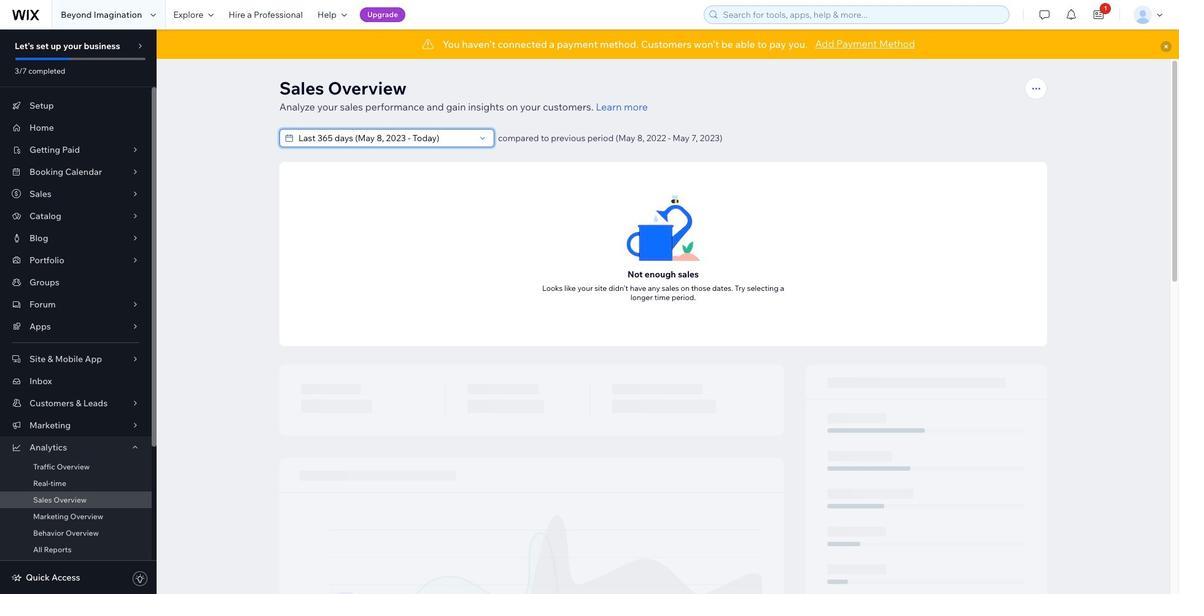 Task type: vqa. For each thing, say whether or not it's contained in the screenshot.
Reply-to email: noahlottofthings@gmail.com
no



Task type: locate. For each thing, give the bounding box(es) containing it.
alert
[[157, 29, 1180, 59]]

sidebar element
[[0, 29, 157, 595]]

page skeleton image
[[280, 365, 1047, 595]]

None field
[[295, 130, 475, 147]]



Task type: describe. For each thing, give the bounding box(es) containing it.
Search for tools, apps, help & more... field
[[720, 6, 1006, 23]]



